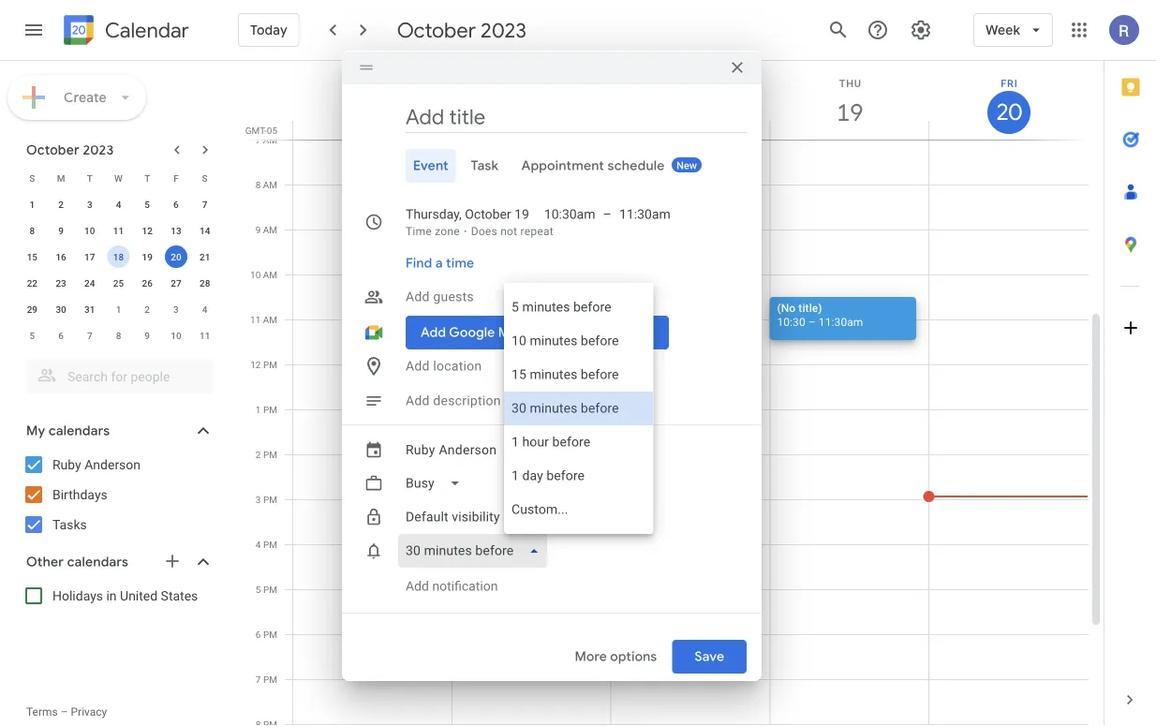 Task type: vqa. For each thing, say whether or not it's contained in the screenshot.


Task type: describe. For each thing, give the bounding box(es) containing it.
0 vertical spatial 1
[[30, 199, 35, 210]]

ruby anderson inside my calendars list
[[52, 457, 141, 472]]

19 grid
[[240, 61, 1104, 726]]

6 for 6 pm
[[256, 629, 261, 640]]

find
[[406, 255, 432, 272]]

task
[[471, 157, 499, 174]]

1 t from the left
[[87, 172, 93, 184]]

calendars for other calendars
[[67, 554, 128, 571]]

10:30am
[[544, 207, 596, 222]]

9 for 9 am
[[255, 224, 261, 235]]

create
[[64, 89, 107, 106]]

0 vertical spatial october 2023
[[397, 17, 527, 43]]

m
[[57, 172, 65, 184]]

23 element
[[50, 272, 72, 294]]

guests
[[433, 289, 474, 305]]

am for 8 am
[[263, 179, 277, 190]]

9 for november 9 element
[[145, 330, 150, 341]]

9 am
[[255, 224, 277, 235]]

19 inside october 2023 "grid"
[[142, 251, 153, 262]]

19 link
[[829, 91, 872, 134]]

8 for 8 am
[[255, 179, 261, 190]]

11:30am inside (no title) 10:30 – 11:30am
[[819, 315, 863, 328]]

0 vertical spatial 11:30am
[[619, 207, 671, 222]]

20 link
[[988, 91, 1031, 134]]

15
[[27, 251, 38, 262]]

1 horizontal spatial tab list
[[1105, 61, 1156, 674]]

add for add notification
[[406, 579, 429, 594]]

1 pm
[[256, 404, 277, 415]]

new
[[677, 160, 697, 171]]

12 element
[[136, 219, 159, 242]]

0 horizontal spatial 9
[[58, 225, 64, 236]]

my calendars
[[26, 423, 110, 439]]

4 for november 4 element
[[202, 304, 208, 315]]

in
[[106, 588, 117, 603]]

10 am
[[250, 269, 277, 280]]

not
[[501, 225, 518, 238]]

find a time button
[[398, 246, 482, 280]]

today
[[250, 22, 287, 38]]

pm for 6 pm
[[263, 629, 277, 640]]

october 2023 grid
[[18, 165, 219, 349]]

3 pm
[[256, 494, 277, 505]]

6 pm
[[256, 629, 277, 640]]

thu 19
[[836, 77, 862, 128]]

3 for 3 pm
[[256, 494, 261, 505]]

15 element
[[21, 246, 43, 268]]

appointment
[[521, 157, 604, 174]]

holidays in united states
[[52, 588, 198, 603]]

row containing 5
[[18, 322, 219, 349]]

18 element
[[107, 246, 130, 268]]

anderson inside my calendars list
[[85, 457, 141, 472]]

settings menu image
[[910, 19, 932, 41]]

1 option from the top
[[504, 290, 653, 324]]

notification list box
[[504, 283, 653, 534]]

repeat
[[521, 225, 554, 238]]

ruby inside my calendars list
[[52, 457, 81, 472]]

7 am
[[255, 134, 277, 145]]

november 3 element
[[165, 298, 187, 320]]

12 pm
[[250, 359, 277, 370]]

14 element
[[194, 219, 216, 242]]

row containing 8
[[18, 217, 219, 244]]

privacy
[[71, 706, 107, 719]]

row containing 29
[[18, 296, 219, 322]]

event button
[[406, 149, 456, 183]]

am for 10 am
[[263, 269, 277, 280]]

0 horizontal spatial 8
[[30, 225, 35, 236]]

november 7 element
[[78, 324, 101, 347]]

fri 20
[[995, 77, 1021, 127]]

notification
[[432, 579, 498, 594]]

18
[[113, 251, 124, 262]]

7 up 14 element
[[202, 199, 208, 210]]

add guests button
[[398, 280, 747, 314]]

10 element
[[78, 219, 101, 242]]

other
[[26, 554, 64, 571]]

2 for november 2 element
[[145, 304, 150, 315]]

to element
[[603, 205, 612, 224]]

21
[[200, 251, 210, 262]]

19 element
[[136, 246, 159, 268]]

0 vertical spatial 5
[[145, 199, 150, 210]]

0 vertical spatial 2023
[[481, 17, 527, 43]]

8 for november 8 element
[[116, 330, 121, 341]]

event
[[413, 157, 449, 174]]

(no
[[777, 301, 796, 314]]

29
[[27, 304, 38, 315]]

26 element
[[136, 272, 159, 294]]

4 pm
[[256, 539, 277, 550]]

add location
[[406, 358, 482, 374]]

(no title) 10:30 – 11:30am
[[777, 301, 863, 328]]

find a time
[[406, 255, 474, 272]]

does
[[471, 225, 498, 238]]

pm for 2 pm
[[263, 449, 277, 460]]

pm for 5 pm
[[263, 584, 277, 595]]

23
[[56, 277, 66, 289]]

2 t from the left
[[144, 172, 150, 184]]

time
[[406, 225, 432, 238]]

30 element
[[50, 298, 72, 320]]

4 option from the top
[[504, 392, 653, 425]]

0 vertical spatial 2
[[58, 199, 64, 210]]

19 inside column header
[[836, 97, 862, 128]]

22 element
[[21, 272, 43, 294]]

add notification button
[[398, 564, 505, 609]]

11 for 11 am
[[250, 314, 261, 325]]

25 element
[[107, 272, 130, 294]]

task button
[[464, 149, 506, 183]]

november 6 element
[[50, 324, 72, 347]]

0 horizontal spatial 4
[[116, 199, 121, 210]]

2 for 2 pm
[[256, 449, 261, 460]]

7 option from the top
[[504, 493, 653, 527]]

calendar element
[[60, 11, 189, 52]]

20 cell
[[162, 244, 190, 270]]

29 element
[[21, 298, 43, 320]]

row containing 22
[[18, 270, 219, 296]]

calendar
[[105, 17, 189, 44]]

tasks
[[52, 517, 87, 532]]

other calendars button
[[4, 547, 232, 577]]

7 for 7 am
[[255, 134, 261, 145]]

week
[[986, 22, 1020, 38]]

0 vertical spatial 6
[[173, 199, 179, 210]]

24 element
[[78, 272, 101, 294]]

26
[[142, 277, 153, 289]]

time
[[446, 255, 474, 272]]

title)
[[799, 301, 822, 314]]

4 for 4 pm
[[256, 539, 261, 550]]

1 vertical spatial 19
[[515, 207, 529, 222]]

row containing 1
[[18, 191, 219, 217]]

birthdays
[[52, 487, 108, 502]]

7 for november 7 element at top
[[87, 330, 92, 341]]

tab list containing event
[[357, 149, 747, 183]]

appointment schedule
[[521, 157, 665, 174]]

22
[[27, 277, 38, 289]]



Task type: locate. For each thing, give the bounding box(es) containing it.
0 horizontal spatial –
[[61, 706, 68, 719]]

9 up 10 am
[[255, 224, 261, 235]]

2 vertical spatial 19
[[142, 251, 153, 262]]

zone
[[435, 225, 460, 238]]

0 horizontal spatial s
[[29, 172, 35, 184]]

anderson down the my calendars dropdown button
[[85, 457, 141, 472]]

0 vertical spatial 10
[[84, 225, 95, 236]]

– inside (no title) 10:30 – 11:30am
[[809, 315, 816, 328]]

0 horizontal spatial 5
[[30, 330, 35, 341]]

2 horizontal spatial 3
[[256, 494, 261, 505]]

november 8 element
[[107, 324, 130, 347]]

27
[[171, 277, 181, 289]]

calendars right my on the bottom
[[49, 423, 110, 439]]

0 horizontal spatial 20
[[171, 251, 181, 262]]

11 element
[[107, 219, 130, 242]]

0 horizontal spatial tab list
[[357, 149, 747, 183]]

add notification
[[406, 579, 498, 594]]

7 left "05" on the left top of the page
[[255, 134, 261, 145]]

8 am
[[255, 179, 277, 190]]

1 horizontal spatial 11:30am
[[819, 315, 863, 328]]

4 up 5 pm at bottom
[[256, 539, 261, 550]]

1 horizontal spatial 10
[[171, 330, 181, 341]]

4 up 11 element
[[116, 199, 121, 210]]

2 vertical spatial 3
[[256, 494, 261, 505]]

10 down november 3 element
[[171, 330, 181, 341]]

Search for people text field
[[37, 360, 202, 394]]

row up 11 element
[[18, 165, 219, 191]]

0 vertical spatial 11
[[113, 225, 124, 236]]

1 vertical spatial 4
[[202, 304, 208, 315]]

fri
[[1001, 77, 1018, 89]]

18 cell
[[104, 244, 133, 270]]

add for add location
[[406, 358, 430, 374]]

1 horizontal spatial –
[[603, 207, 612, 222]]

am down 9 am
[[263, 269, 277, 280]]

terms link
[[26, 706, 58, 719]]

1 horizontal spatial 8
[[116, 330, 121, 341]]

2 s from the left
[[202, 172, 208, 184]]

1 row from the top
[[18, 165, 219, 191]]

21 element
[[194, 246, 216, 268]]

1 vertical spatial 6
[[58, 330, 64, 341]]

mon
[[360, 77, 386, 89]]

2 vertical spatial october
[[465, 207, 511, 222]]

october 2023
[[397, 17, 527, 43], [26, 141, 114, 158]]

10 for november 10 'element'
[[171, 330, 181, 341]]

0 vertical spatial 12
[[142, 225, 153, 236]]

6 row from the top
[[18, 296, 219, 322]]

8
[[255, 179, 261, 190], [30, 225, 35, 236], [116, 330, 121, 341]]

7 pm
[[256, 674, 277, 685]]

location
[[433, 358, 482, 374]]

holidays
[[52, 588, 103, 603]]

9 up 16 'element'
[[58, 225, 64, 236]]

add for add description or
[[406, 393, 430, 409]]

1 pm from the top
[[263, 359, 277, 370]]

add guests
[[406, 289, 474, 305]]

8 down the 7 am on the left
[[255, 179, 261, 190]]

2 vertical spatial 4
[[256, 539, 261, 550]]

20 up '27'
[[171, 251, 181, 262]]

row down 18 element
[[18, 270, 219, 296]]

1 am from the top
[[263, 134, 277, 145]]

w
[[114, 172, 123, 184]]

2023
[[481, 17, 527, 43], [83, 141, 114, 158]]

2 vertical spatial 2
[[256, 449, 261, 460]]

am down 8 am
[[263, 224, 277, 235]]

0 vertical spatial –
[[603, 207, 612, 222]]

1 horizontal spatial 3
[[173, 304, 179, 315]]

4 inside 19 grid
[[256, 539, 261, 550]]

11 inside 19 grid
[[250, 314, 261, 325]]

12 for 12
[[142, 225, 153, 236]]

1 horizontal spatial 9
[[145, 330, 150, 341]]

calendars inside dropdown button
[[67, 554, 128, 571]]

gmt-
[[245, 125, 267, 136]]

add down add location
[[406, 393, 430, 409]]

12 for 12 pm
[[250, 359, 261, 370]]

0 horizontal spatial ruby
[[52, 457, 81, 472]]

7 for 7 pm
[[256, 674, 261, 685]]

1 horizontal spatial 5
[[145, 199, 150, 210]]

20, today element
[[165, 246, 187, 268]]

add inside button
[[406, 579, 429, 594]]

1 horizontal spatial ruby anderson
[[406, 442, 497, 457]]

11:30am right "to" element
[[619, 207, 671, 222]]

am for 11 am
[[263, 314, 277, 325]]

row
[[18, 165, 219, 191], [18, 191, 219, 217], [18, 217, 219, 244], [18, 244, 219, 270], [18, 270, 219, 296], [18, 296, 219, 322], [18, 322, 219, 349]]

2 horizontal spatial –
[[809, 315, 816, 328]]

row containing s
[[18, 165, 219, 191]]

3 down the 2 pm
[[256, 494, 261, 505]]

5 for 5 pm
[[256, 584, 261, 595]]

8 inside 19 grid
[[255, 179, 261, 190]]

terms – privacy
[[26, 706, 107, 719]]

2 horizontal spatial 19
[[836, 97, 862, 128]]

5 am from the top
[[263, 314, 277, 325]]

pm up the 1 pm
[[263, 359, 277, 370]]

0 vertical spatial 3
[[87, 199, 92, 210]]

25
[[113, 277, 124, 289]]

3 option from the top
[[504, 358, 653, 392]]

11 down november 4 element
[[200, 330, 210, 341]]

6 inside 19 grid
[[256, 629, 261, 640]]

2 am from the top
[[263, 179, 277, 190]]

new element
[[672, 157, 702, 172]]

30
[[56, 304, 66, 315]]

6 pm from the top
[[263, 584, 277, 595]]

add description or
[[406, 393, 520, 409]]

am for 7 am
[[263, 134, 277, 145]]

2 option from the top
[[504, 324, 653, 358]]

6 down 30 "element"
[[58, 330, 64, 341]]

3 up 10 'element'
[[87, 199, 92, 210]]

1 horizontal spatial anderson
[[439, 442, 497, 457]]

s right f
[[202, 172, 208, 184]]

time zone
[[406, 225, 460, 238]]

1 vertical spatial october
[[26, 141, 80, 158]]

10 for 10 'element'
[[84, 225, 95, 236]]

option
[[504, 290, 653, 324], [504, 324, 653, 358], [504, 358, 653, 392], [504, 392, 653, 425], [504, 425, 653, 459], [504, 459, 653, 493], [504, 493, 653, 527]]

pm for 4 pm
[[263, 539, 277, 550]]

3 inside 19 grid
[[256, 494, 261, 505]]

pm up the 2 pm
[[263, 404, 277, 415]]

None search field
[[0, 352, 232, 394]]

12
[[142, 225, 153, 236], [250, 359, 261, 370]]

28 element
[[194, 272, 216, 294]]

ruby anderson
[[406, 442, 497, 457], [52, 457, 141, 472]]

1 up november 8 element
[[116, 304, 121, 315]]

0 horizontal spatial 11:30am
[[619, 207, 671, 222]]

0 vertical spatial october
[[397, 17, 476, 43]]

s
[[29, 172, 35, 184], [202, 172, 208, 184]]

november 5 element
[[21, 324, 43, 347]]

column header
[[451, 61, 612, 140]]

20 inside cell
[[171, 251, 181, 262]]

12 inside 19 grid
[[250, 359, 261, 370]]

main drawer image
[[22, 19, 45, 41]]

1 horizontal spatial t
[[144, 172, 150, 184]]

2 horizontal spatial 9
[[255, 224, 261, 235]]

6
[[173, 199, 179, 210], [58, 330, 64, 341], [256, 629, 261, 640]]

2 horizontal spatial 1
[[256, 404, 261, 415]]

1 vertical spatial 11
[[250, 314, 261, 325]]

2
[[58, 199, 64, 210], [145, 304, 150, 315], [256, 449, 261, 460]]

add
[[406, 289, 430, 305], [406, 358, 430, 374], [406, 393, 430, 409], [406, 579, 429, 594]]

3 pm from the top
[[263, 449, 277, 460]]

pm for 12 pm
[[263, 359, 277, 370]]

12 down the "11 am"
[[250, 359, 261, 370]]

0 horizontal spatial 11
[[113, 225, 124, 236]]

row up 18 element
[[18, 217, 219, 244]]

pm down the 2 pm
[[263, 494, 277, 505]]

– for 11:30am
[[603, 207, 612, 222]]

pm up 5 pm at bottom
[[263, 539, 277, 550]]

1 vertical spatial 2023
[[83, 141, 114, 158]]

1 vertical spatial 20
[[171, 251, 181, 262]]

my calendars list
[[4, 450, 232, 540]]

my calendars button
[[4, 416, 232, 446]]

5 down 29 element
[[30, 330, 35, 341]]

t right m
[[87, 172, 93, 184]]

thursday,
[[406, 207, 462, 222]]

am for 9 am
[[263, 224, 277, 235]]

11 for november 11 element
[[200, 330, 210, 341]]

10:30
[[777, 315, 806, 328]]

7 down 31 'element'
[[87, 330, 92, 341]]

row down w
[[18, 191, 219, 217]]

5 inside 'november 5' element
[[30, 330, 35, 341]]

0 vertical spatial calendars
[[49, 423, 110, 439]]

3 row from the top
[[18, 217, 219, 244]]

0 horizontal spatial 2
[[58, 199, 64, 210]]

november 11 element
[[194, 324, 216, 347]]

ruby anderson up birthdays
[[52, 457, 141, 472]]

am up 8 am
[[263, 134, 277, 145]]

1 up 15 "element"
[[30, 199, 35, 210]]

a
[[436, 255, 443, 272]]

today button
[[238, 7, 300, 52]]

3 add from the top
[[406, 393, 430, 409]]

2 horizontal spatial 8
[[255, 179, 261, 190]]

5 for 'november 5' element
[[30, 330, 35, 341]]

0 horizontal spatial 2023
[[83, 141, 114, 158]]

12 up 19 element
[[142, 225, 153, 236]]

1 for november 1 element in the left of the page
[[116, 304, 121, 315]]

create button
[[7, 75, 146, 120]]

10
[[84, 225, 95, 236], [250, 269, 261, 280], [171, 330, 181, 341]]

0 horizontal spatial 19
[[142, 251, 153, 262]]

16
[[56, 251, 66, 262]]

2 horizontal spatial 10
[[250, 269, 261, 280]]

0 horizontal spatial t
[[87, 172, 93, 184]]

privacy link
[[71, 706, 107, 719]]

1 vertical spatial 1
[[116, 304, 121, 315]]

4 row from the top
[[18, 244, 219, 270]]

pm up 3 pm
[[263, 449, 277, 460]]

6 option from the top
[[504, 459, 653, 493]]

ruby down add description or
[[406, 442, 435, 457]]

0 vertical spatial 20
[[995, 97, 1021, 127]]

3 am from the top
[[263, 224, 277, 235]]

8 down november 1 element in the left of the page
[[116, 330, 121, 341]]

2 horizontal spatial 6
[[256, 629, 261, 640]]

1 for 1 pm
[[256, 404, 261, 415]]

10 up the "11 am"
[[250, 269, 261, 280]]

does not repeat
[[471, 225, 554, 238]]

add left location
[[406, 358, 430, 374]]

am up 9 am
[[263, 179, 277, 190]]

None field
[[398, 467, 476, 500], [398, 500, 541, 534], [398, 534, 555, 568], [398, 467, 476, 500], [398, 500, 541, 534], [398, 534, 555, 568]]

2 vertical spatial 5
[[256, 584, 261, 595]]

12 inside 12 element
[[142, 225, 153, 236]]

2 horizontal spatial 5
[[256, 584, 261, 595]]

0 horizontal spatial 6
[[58, 330, 64, 341]]

1 vertical spatial 5
[[30, 330, 35, 341]]

17 element
[[78, 246, 101, 268]]

13
[[171, 225, 181, 236]]

2 horizontal spatial 4
[[256, 539, 261, 550]]

0 vertical spatial 19
[[836, 97, 862, 128]]

3 up november 10 'element'
[[173, 304, 179, 315]]

pm for 7 pm
[[263, 674, 277, 685]]

0 horizontal spatial 10
[[84, 225, 95, 236]]

7 down 6 pm at left bottom
[[256, 674, 261, 685]]

1
[[30, 199, 35, 210], [116, 304, 121, 315], [256, 404, 261, 415]]

5 row from the top
[[18, 270, 219, 296]]

2 row from the top
[[18, 191, 219, 217]]

– right terms
[[61, 706, 68, 719]]

0 horizontal spatial ruby anderson
[[52, 457, 141, 472]]

5
[[145, 199, 150, 210], [30, 330, 35, 341], [256, 584, 261, 595]]

1 vertical spatial 11:30am
[[819, 315, 863, 328]]

add left notification
[[406, 579, 429, 594]]

11 am
[[250, 314, 277, 325]]

0 horizontal spatial anderson
[[85, 457, 141, 472]]

pm for 3 pm
[[263, 494, 277, 505]]

1 horizontal spatial 4
[[202, 304, 208, 315]]

10:30am – 11:30am
[[544, 207, 671, 222]]

10 up 17
[[84, 225, 95, 236]]

terms
[[26, 706, 58, 719]]

2 up 3 pm
[[256, 449, 261, 460]]

4 am from the top
[[263, 269, 277, 280]]

1 horizontal spatial 1
[[116, 304, 121, 315]]

2 vertical spatial 1
[[256, 404, 261, 415]]

2 up november 9 element
[[145, 304, 150, 315]]

ruby
[[406, 442, 435, 457], [52, 457, 81, 472]]

4 add from the top
[[406, 579, 429, 594]]

pm down 4 pm in the left bottom of the page
[[263, 584, 277, 595]]

6 up 13 element
[[173, 199, 179, 210]]

6 for november 6 element
[[58, 330, 64, 341]]

or
[[504, 393, 517, 409]]

– down title) on the top of the page
[[809, 315, 816, 328]]

week button
[[974, 7, 1053, 52]]

2 down m
[[58, 199, 64, 210]]

row up november 8 element
[[18, 296, 219, 322]]

mon column header
[[292, 61, 452, 140]]

add for add guests
[[406, 289, 430, 305]]

pm for 1 pm
[[263, 404, 277, 415]]

states
[[161, 588, 198, 603]]

calendars up in
[[67, 554, 128, 571]]

10 for 10 am
[[250, 269, 261, 280]]

november 1 element
[[107, 298, 130, 320]]

1 add from the top
[[406, 289, 430, 305]]

20 down fri
[[995, 97, 1021, 127]]

9 down november 2 element
[[145, 330, 150, 341]]

am
[[263, 134, 277, 145], [263, 179, 277, 190], [263, 224, 277, 235], [263, 269, 277, 280], [263, 314, 277, 325]]

1 down 12 pm
[[256, 404, 261, 415]]

6 up 7 pm
[[256, 629, 261, 640]]

schedule
[[608, 157, 665, 174]]

4 pm from the top
[[263, 494, 277, 505]]

19 down thu
[[836, 97, 862, 128]]

1 horizontal spatial 12
[[250, 359, 261, 370]]

– right 10:30am
[[603, 207, 612, 222]]

1 inside grid
[[256, 404, 261, 415]]

1 vertical spatial 8
[[30, 225, 35, 236]]

19 up the 26
[[142, 251, 153, 262]]

row group containing 1
[[18, 191, 219, 349]]

24
[[84, 277, 95, 289]]

31 element
[[78, 298, 101, 320]]

7 pm from the top
[[263, 629, 277, 640]]

calendars
[[49, 423, 110, 439], [67, 554, 128, 571]]

17
[[84, 251, 95, 262]]

add down find
[[406, 289, 430, 305]]

1 horizontal spatial 2
[[145, 304, 150, 315]]

9
[[255, 224, 261, 235], [58, 225, 64, 236], [145, 330, 150, 341]]

anderson down the description
[[439, 442, 497, 457]]

11:30am
[[619, 207, 671, 222], [819, 315, 863, 328]]

10 inside 19 grid
[[250, 269, 261, 280]]

20 column header
[[929, 61, 1089, 140]]

ruby up birthdays
[[52, 457, 81, 472]]

2 horizontal spatial 11
[[250, 314, 261, 325]]

5 up 12 element
[[145, 199, 150, 210]]

11 for 11 element
[[113, 225, 124, 236]]

11:30am down title) on the top of the page
[[819, 315, 863, 328]]

row containing 15
[[18, 244, 219, 270]]

add inside dropdown button
[[406, 289, 430, 305]]

calendars inside dropdown button
[[49, 423, 110, 439]]

row up 25 "element"
[[18, 244, 219, 270]]

t left f
[[144, 172, 150, 184]]

november 4 element
[[194, 298, 216, 320]]

0 vertical spatial 4
[[116, 199, 121, 210]]

31
[[84, 304, 95, 315]]

description
[[433, 393, 501, 409]]

add other calendars image
[[163, 552, 182, 571]]

– for privacy
[[61, 706, 68, 719]]

thu
[[839, 77, 862, 89]]

pm up 7 pm
[[263, 629, 277, 640]]

Add title text field
[[406, 103, 747, 131]]

f
[[173, 172, 179, 184]]

19 column header
[[770, 61, 930, 140]]

20 inside column header
[[995, 97, 1021, 127]]

11 up 18
[[113, 225, 124, 236]]

7 row from the top
[[18, 322, 219, 349]]

5 down 4 pm in the left bottom of the page
[[256, 584, 261, 595]]

11 down 10 am
[[250, 314, 261, 325]]

calendars for my calendars
[[49, 423, 110, 439]]

t
[[87, 172, 93, 184], [144, 172, 150, 184]]

1 horizontal spatial s
[[202, 172, 208, 184]]

20
[[995, 97, 1021, 127], [171, 251, 181, 262]]

13 element
[[165, 219, 187, 242]]

anderson
[[439, 442, 497, 457], [85, 457, 141, 472]]

calendar heading
[[101, 17, 189, 44]]

5 pm from the top
[[263, 539, 277, 550]]

am up 12 pm
[[263, 314, 277, 325]]

0 horizontal spatial 3
[[87, 199, 92, 210]]

row down november 1 element in the left of the page
[[18, 322, 219, 349]]

1 horizontal spatial october 2023
[[397, 17, 527, 43]]

1 vertical spatial 3
[[173, 304, 179, 315]]

8 pm from the top
[[263, 674, 277, 685]]

my
[[26, 423, 45, 439]]

pm down 6 pm at left bottom
[[263, 674, 277, 685]]

27 element
[[165, 272, 187, 294]]

tab list
[[1105, 61, 1156, 674], [357, 149, 747, 183]]

5 option from the top
[[504, 425, 653, 459]]

2 horizontal spatial 2
[[256, 449, 261, 460]]

05
[[267, 125, 277, 136]]

2 vertical spatial 6
[[256, 629, 261, 640]]

2 vertical spatial –
[[61, 706, 68, 719]]

9 inside grid
[[255, 224, 261, 235]]

1 s from the left
[[29, 172, 35, 184]]

1 horizontal spatial ruby
[[406, 442, 435, 457]]

0 horizontal spatial 1
[[30, 199, 35, 210]]

2 inside 19 grid
[[256, 449, 261, 460]]

november 10 element
[[165, 324, 187, 347]]

28
[[200, 277, 210, 289]]

19 up does not repeat
[[515, 207, 529, 222]]

other calendars
[[26, 554, 128, 571]]

row group
[[18, 191, 219, 349]]

0 horizontal spatial october 2023
[[26, 141, 114, 158]]

thursday, october 19
[[406, 207, 529, 222]]

2 vertical spatial 10
[[171, 330, 181, 341]]

1 horizontal spatial 2023
[[481, 17, 527, 43]]

1 vertical spatial 2
[[145, 304, 150, 315]]

0 horizontal spatial 12
[[142, 225, 153, 236]]

3 for november 3 element
[[173, 304, 179, 315]]

2 pm from the top
[[263, 404, 277, 415]]

16 element
[[50, 246, 72, 268]]

3
[[87, 199, 92, 210], [173, 304, 179, 315], [256, 494, 261, 505]]

1 horizontal spatial 20
[[995, 97, 1021, 127]]

1 horizontal spatial 6
[[173, 199, 179, 210]]

5 inside 19 grid
[[256, 584, 261, 595]]

wed column header
[[611, 61, 771, 140]]

4 up november 11 element
[[202, 304, 208, 315]]

1 horizontal spatial 19
[[515, 207, 529, 222]]

2 pm
[[256, 449, 277, 460]]

1 horizontal spatial 11
[[200, 330, 210, 341]]

ruby anderson down add description or
[[406, 442, 497, 457]]

1 vertical spatial october 2023
[[26, 141, 114, 158]]

november 9 element
[[136, 324, 159, 347]]

14
[[200, 225, 210, 236]]

s left m
[[29, 172, 35, 184]]

2 vertical spatial 8
[[116, 330, 121, 341]]

1 vertical spatial calendars
[[67, 554, 128, 571]]

8 up 15 "element"
[[30, 225, 35, 236]]

gmt-05
[[245, 125, 277, 136]]

november 2 element
[[136, 298, 159, 320]]

2 add from the top
[[406, 358, 430, 374]]



